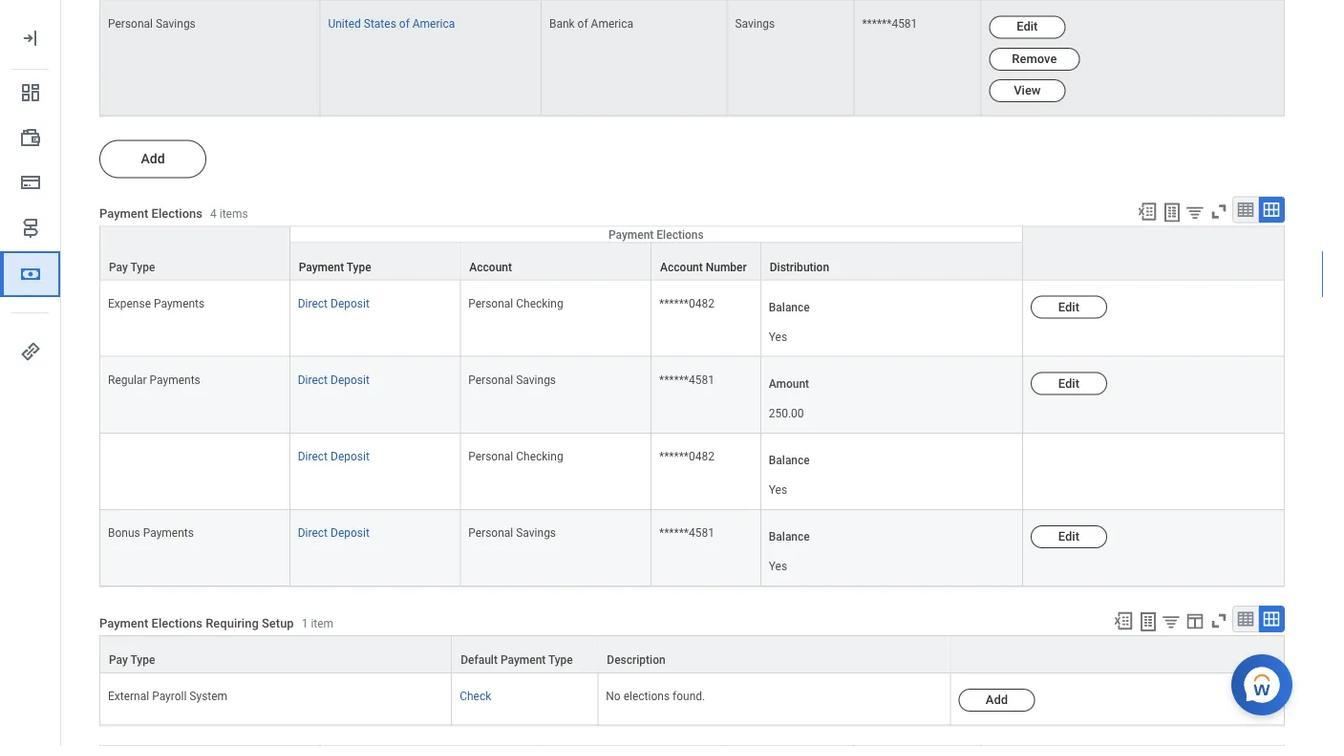 Task type: describe. For each thing, give the bounding box(es) containing it.
item
[[311, 617, 334, 631]]

regular payments
[[108, 374, 200, 387]]

direct for expense payments
[[298, 297, 328, 311]]

expense
[[108, 297, 151, 311]]

personal checking for 2nd the personal checking element
[[468, 450, 563, 464]]

direct deposit for regular payments
[[298, 374, 370, 387]]

no elections found.
[[606, 690, 705, 704]]

balance for bonus payments
[[769, 531, 810, 544]]

external
[[108, 690, 149, 704]]

2 yes from the top
[[769, 484, 787, 497]]

personal checking element inside edit row
[[468, 293, 563, 311]]

yes for bonus payments
[[769, 560, 787, 574]]

remove
[[1012, 52, 1057, 66]]

united states of america link
[[328, 13, 455, 31]]

toolbar for setup
[[1104, 606, 1285, 636]]

payments for bonus payments
[[143, 527, 194, 540]]

payment for payment elections requiring setup 1 item
[[99, 616, 148, 631]]

external payroll system element
[[108, 687, 228, 704]]

deposit for regular payments
[[331, 374, 370, 387]]

direct deposit link for bonus payments
[[298, 523, 370, 540]]

default payment type button
[[452, 637, 597, 673]]

personal for expense payments
[[468, 297, 513, 311]]

payment for payment elections
[[609, 228, 654, 242]]

type inside payment type popup button
[[347, 261, 371, 274]]

personal savings element for bonus payments
[[468, 523, 556, 540]]

250.00
[[769, 407, 804, 421]]

toolbar for items
[[1128, 197, 1285, 226]]

payments for regular payments
[[150, 374, 200, 387]]

credit card image
[[19, 171, 42, 194]]

united
[[328, 17, 361, 31]]

3 deposit from the top
[[331, 450, 370, 464]]

pay for distribution
[[109, 261, 128, 274]]

3 direct deposit from the top
[[298, 450, 370, 464]]

elections
[[624, 690, 670, 704]]

table image
[[1236, 610, 1255, 629]]

view button
[[989, 80, 1066, 103]]

2 edit row from the top
[[99, 357, 1285, 434]]

bank
[[549, 17, 575, 31]]

payroll
[[152, 690, 187, 704]]

states
[[364, 17, 396, 31]]

payment type button
[[290, 244, 460, 280]]

link image
[[19, 340, 42, 363]]

2 balance from the top
[[769, 454, 810, 468]]

personal for regular payments
[[468, 374, 513, 387]]

payment type
[[299, 261, 371, 274]]

personal checking for the personal checking element in the edit row
[[468, 297, 563, 311]]

payment elections 4 items
[[99, 207, 248, 221]]

2 america from the left
[[591, 17, 633, 31]]

0 vertical spatial fullscreen image
[[1209, 202, 1230, 223]]

export to worksheets image for items
[[1161, 202, 1184, 224]]

deposit for expense payments
[[331, 297, 370, 311]]

expand table image for table icon
[[1262, 610, 1281, 629]]

payments for expense payments
[[154, 297, 205, 311]]

transformation import image
[[19, 27, 42, 50]]

distribution button
[[761, 244, 1022, 280]]

timeline milestone image
[[19, 217, 42, 240]]

setup
[[262, 616, 294, 631]]

payment inside default payment type popup button
[[501, 654, 546, 668]]

1 america from the left
[[413, 17, 455, 31]]

view
[[1014, 83, 1041, 98]]

0 horizontal spatial add
[[141, 151, 165, 167]]

check
[[460, 690, 491, 704]]

add button inside row
[[959, 690, 1035, 712]]

navigation pane region
[[0, 0, 61, 746]]

export to worksheets image for setup
[[1137, 611, 1160, 634]]

personal savings for regular payments
[[468, 374, 556, 387]]

direct for regular payments
[[298, 374, 328, 387]]

1
[[302, 617, 308, 631]]

payment elections requiring setup 1 item
[[99, 616, 334, 631]]

default payment type
[[461, 654, 573, 668]]

account for account number
[[660, 261, 703, 274]]

******4581 for amount
[[659, 374, 715, 387]]

balance element for bonus payments
[[769, 549, 787, 575]]

pay type button for add
[[100, 637, 451, 673]]

regular
[[108, 374, 147, 387]]

elections for payment elections
[[152, 207, 203, 221]]

elections for payment elections requiring setup
[[152, 616, 203, 631]]

balance element for expense payments
[[769, 319, 787, 345]]

table image
[[1236, 201, 1255, 220]]



Task type: locate. For each thing, give the bounding box(es) containing it.
payments right expense
[[154, 297, 205, 311]]

1 ******0482 from the top
[[659, 297, 715, 311]]

direct deposit for bonus payments
[[298, 527, 370, 540]]

add inside row
[[986, 693, 1008, 707]]

select to filter grid data image
[[1185, 202, 1206, 223], [1161, 612, 1182, 632]]

pay type for distribution
[[109, 261, 155, 274]]

0 vertical spatial personal checking
[[468, 297, 563, 311]]

1 vertical spatial personal checking element
[[468, 446, 563, 464]]

default
[[461, 654, 498, 668]]

personal savings element
[[108, 13, 196, 31], [468, 370, 556, 387], [468, 523, 556, 540]]

america right states
[[413, 17, 455, 31]]

expand table image for table image
[[1262, 201, 1281, 220]]

pay type up external
[[109, 654, 155, 668]]

1 vertical spatial add
[[986, 693, 1008, 707]]

bonus payments
[[108, 527, 194, 540]]

select to filter grid data image left click to view/edit grid preferences image
[[1161, 612, 1182, 632]]

balance element
[[769, 319, 787, 345], [769, 472, 787, 498], [769, 549, 787, 575]]

3 direct deposit link from the top
[[298, 446, 370, 464]]

payments right bonus
[[143, 527, 194, 540]]

1 vertical spatial yes
[[769, 484, 787, 497]]

0 vertical spatial add
[[141, 151, 165, 167]]

add
[[141, 151, 165, 167], [986, 693, 1008, 707]]

edit row
[[99, 281, 1285, 357], [99, 357, 1285, 434], [99, 511, 1285, 587]]

number
[[706, 261, 747, 274]]

0 vertical spatial pay
[[109, 261, 128, 274]]

4 direct from the top
[[298, 527, 328, 540]]

fullscreen image
[[1209, 202, 1230, 223], [1209, 611, 1230, 632]]

balance element up description popup button
[[769, 549, 787, 575]]

1 direct deposit from the top
[[298, 297, 370, 311]]

type
[[130, 261, 155, 274], [347, 261, 371, 274], [130, 654, 155, 668], [548, 654, 573, 668]]

pay up external
[[109, 654, 128, 668]]

1 horizontal spatial select to filter grid data image
[[1185, 202, 1206, 223]]

export to worksheets image left table image
[[1161, 202, 1184, 224]]

checking for 2nd the personal checking element
[[516, 450, 563, 464]]

payment for payment type
[[299, 261, 344, 274]]

0 horizontal spatial of
[[399, 17, 410, 31]]

pay type for add
[[109, 654, 155, 668]]

payment for payment elections 4 items
[[99, 207, 148, 221]]

checking
[[516, 297, 563, 311], [516, 450, 563, 464]]

deposit
[[331, 297, 370, 311], [331, 374, 370, 387], [331, 450, 370, 464], [331, 527, 370, 540]]

remove button
[[989, 48, 1080, 71]]

0 vertical spatial personal savings
[[108, 17, 196, 31]]

******0482 inside edit row
[[659, 297, 715, 311]]

pay type button down 4
[[100, 227, 289, 280]]

payment elections button
[[290, 227, 1022, 243]]

payments right regular
[[150, 374, 200, 387]]

1 vertical spatial ******4581
[[659, 374, 715, 387]]

1 vertical spatial export to worksheets image
[[1137, 611, 1160, 634]]

1 pay type from the top
[[109, 261, 155, 274]]

edit
[[1017, 20, 1038, 34], [1058, 300, 1080, 314], [1058, 376, 1080, 391], [1058, 530, 1080, 544]]

1 account from the left
[[469, 261, 512, 274]]

1 vertical spatial balance
[[769, 454, 810, 468]]

0 vertical spatial personal savings element
[[108, 13, 196, 31]]

personal checking
[[468, 297, 563, 311], [468, 450, 563, 464]]

1 of from the left
[[399, 17, 410, 31]]

yes for expense payments
[[769, 331, 787, 344]]

2 vertical spatial yes
[[769, 560, 787, 574]]

1 edit row from the top
[[99, 281, 1285, 357]]

row containing direct deposit
[[99, 434, 1285, 511]]

bonus
[[108, 527, 140, 540]]

fullscreen image left table image
[[1209, 202, 1230, 223]]

edit button
[[989, 16, 1066, 39], [1031, 296, 1107, 319], [1031, 373, 1107, 396], [1031, 526, 1107, 549]]

yes down 250.00
[[769, 484, 787, 497]]

******0482 for the personal checking element in the edit row
[[659, 297, 715, 311]]

1 pay from the top
[[109, 261, 128, 274]]

0 vertical spatial payments
[[154, 297, 205, 311]]

0 horizontal spatial account
[[469, 261, 512, 274]]

******4581
[[862, 17, 918, 31], [659, 374, 715, 387], [659, 527, 715, 540]]

1 vertical spatial balance element
[[769, 472, 787, 498]]

3 balance from the top
[[769, 531, 810, 544]]

2 vertical spatial balance element
[[769, 549, 787, 575]]

0 vertical spatial ******4581
[[862, 17, 918, 31]]

1 pay type button from the top
[[100, 227, 289, 280]]

2 checking from the top
[[516, 450, 563, 464]]

pay type up expense
[[109, 261, 155, 274]]

1 horizontal spatial export to excel image
[[1137, 202, 1158, 223]]

2 account from the left
[[660, 261, 703, 274]]

******4581 for balance
[[659, 527, 715, 540]]

task pay image
[[19, 127, 42, 150]]

pay for add
[[109, 654, 128, 668]]

2 vertical spatial personal savings element
[[468, 523, 556, 540]]

select to filter grid data image left table image
[[1185, 202, 1206, 223]]

payment inside payment type popup button
[[299, 261, 344, 274]]

personal checking inside edit row
[[468, 297, 563, 311]]

elections up account number popup button
[[657, 228, 704, 242]]

expand table image
[[1262, 201, 1281, 220], [1262, 610, 1281, 629]]

3 yes from the top
[[769, 560, 787, 574]]

2 balance element from the top
[[769, 472, 787, 498]]

0 vertical spatial pay type button
[[100, 227, 289, 280]]

3 balance element from the top
[[769, 549, 787, 575]]

1 vertical spatial personal checking
[[468, 450, 563, 464]]

click to view/edit grid preferences image
[[1185, 611, 1206, 632]]

america
[[413, 17, 455, 31], [591, 17, 633, 31]]

1 direct from the top
[[298, 297, 328, 311]]

direct deposit link for expense payments
[[298, 293, 370, 311]]

2 personal checking element from the top
[[468, 446, 563, 464]]

direct deposit
[[298, 297, 370, 311], [298, 374, 370, 387], [298, 450, 370, 464], [298, 527, 370, 540]]

pay
[[109, 261, 128, 274], [109, 654, 128, 668]]

2 direct deposit link from the top
[[298, 370, 370, 387]]

expense payments
[[108, 297, 205, 311]]

payment
[[99, 207, 148, 221], [609, 228, 654, 242], [299, 261, 344, 274], [99, 616, 148, 631], [501, 654, 546, 668]]

yes up description popup button
[[769, 560, 787, 574]]

deposit for bonus payments
[[331, 527, 370, 540]]

checking for the personal checking element in the edit row
[[516, 297, 563, 311]]

expand table image right table image
[[1262, 201, 1281, 220]]

cell
[[99, 0, 320, 1], [320, 0, 542, 1], [542, 0, 727, 1], [727, 0, 855, 1], [855, 0, 982, 1], [982, 0, 1285, 1], [99, 434, 290, 511], [1023, 434, 1285, 511]]

export to excel image for items
[[1137, 202, 1158, 223]]

balance for expense payments
[[769, 301, 810, 314]]

1 deposit from the top
[[331, 297, 370, 311]]

export to excel image for setup
[[1113, 611, 1134, 632]]

1 horizontal spatial add button
[[959, 690, 1035, 712]]

row containing edit
[[99, 1, 1285, 116]]

4 direct deposit from the top
[[298, 527, 370, 540]]

checking inside edit row
[[516, 297, 563, 311]]

external payroll system
[[108, 690, 228, 704]]

personal
[[108, 17, 153, 31], [468, 297, 513, 311], [468, 374, 513, 387], [468, 450, 513, 464], [468, 527, 513, 540]]

1 vertical spatial export to excel image
[[1113, 611, 1134, 632]]

pay type
[[109, 261, 155, 274], [109, 654, 155, 668]]

personal for bonus payments
[[468, 527, 513, 540]]

0 vertical spatial select to filter grid data image
[[1185, 202, 1206, 223]]

4
[[210, 208, 217, 221]]

1 vertical spatial pay type button
[[100, 637, 451, 673]]

america right bank
[[591, 17, 633, 31]]

1 vertical spatial expand table image
[[1262, 610, 1281, 629]]

no
[[606, 690, 621, 704]]

workday assistant region
[[1232, 647, 1300, 716]]

1 vertical spatial select to filter grid data image
[[1161, 612, 1182, 632]]

elections inside popup button
[[657, 228, 704, 242]]

2 pay from the top
[[109, 654, 128, 668]]

elections left 4
[[152, 207, 203, 221]]

******0482
[[659, 297, 715, 311], [659, 450, 715, 464]]

description
[[607, 654, 666, 668]]

amount element
[[769, 396, 1008, 422]]

expense payments element
[[108, 293, 205, 311]]

1 vertical spatial ******0482
[[659, 450, 715, 464]]

0 horizontal spatial america
[[413, 17, 455, 31]]

0 vertical spatial export to excel image
[[1137, 202, 1158, 223]]

expand table image right table icon
[[1262, 610, 1281, 629]]

2 vertical spatial payments
[[143, 527, 194, 540]]

2 direct deposit from the top
[[298, 374, 370, 387]]

1 horizontal spatial of
[[578, 17, 588, 31]]

2 ******0482 from the top
[[659, 450, 715, 464]]

pay type button
[[100, 227, 289, 280], [100, 637, 451, 673]]

united states of america
[[328, 17, 455, 31]]

1 personal checking from the top
[[468, 297, 563, 311]]

1 horizontal spatial add
[[986, 693, 1008, 707]]

description button
[[598, 637, 950, 673]]

account inside popup button
[[660, 261, 703, 274]]

2 deposit from the top
[[331, 374, 370, 387]]

personal savings for bonus payments
[[468, 527, 556, 540]]

row containing payment elections
[[99, 226, 1285, 281]]

1 vertical spatial personal savings
[[468, 374, 556, 387]]

bonus payments element
[[108, 523, 194, 540]]

account for account
[[469, 261, 512, 274]]

2 direct from the top
[[298, 374, 328, 387]]

fullscreen image right click to view/edit grid preferences image
[[1209, 611, 1230, 632]]

account
[[469, 261, 512, 274], [660, 261, 703, 274]]

items
[[219, 208, 248, 221]]

0 vertical spatial checking
[[516, 297, 563, 311]]

personal savings
[[108, 17, 196, 31], [468, 374, 556, 387], [468, 527, 556, 540]]

1 personal checking element from the top
[[468, 293, 563, 311]]

******0482 for 2nd the personal checking element
[[659, 450, 715, 464]]

add button
[[99, 140, 206, 179], [959, 690, 1035, 712]]

0 vertical spatial toolbar
[[1128, 197, 1285, 226]]

select to filter grid data image for setup
[[1161, 612, 1182, 632]]

2 pay type button from the top
[[100, 637, 451, 673]]

check link
[[460, 687, 491, 704]]

1 vertical spatial pay type
[[109, 654, 155, 668]]

1 vertical spatial toolbar
[[1104, 606, 1285, 636]]

row containing pay type
[[99, 636, 1285, 674]]

regular payments element
[[108, 370, 200, 387]]

0 vertical spatial elections
[[152, 207, 203, 221]]

0 horizontal spatial export to excel image
[[1113, 611, 1134, 632]]

row containing payment type
[[99, 227, 1285, 282]]

bank of america
[[549, 17, 633, 31]]

4 deposit from the top
[[331, 527, 370, 540]]

direct for bonus payments
[[298, 527, 328, 540]]

2 vertical spatial balance
[[769, 531, 810, 544]]

1 vertical spatial fullscreen image
[[1209, 611, 1230, 632]]

export to worksheets image
[[1161, 202, 1184, 224], [1137, 611, 1160, 634]]

export to worksheets image left click to view/edit grid preferences image
[[1137, 611, 1160, 634]]

0 vertical spatial expand table image
[[1262, 201, 1281, 220]]

0 vertical spatial ******0482
[[659, 297, 715, 311]]

toolbar
[[1128, 197, 1285, 226], [1104, 606, 1285, 636]]

0 horizontal spatial select to filter grid data image
[[1161, 612, 1182, 632]]

of right bank
[[578, 17, 588, 31]]

dollar image
[[19, 263, 42, 286]]

system
[[189, 690, 228, 704]]

2 vertical spatial personal savings
[[468, 527, 556, 540]]

type inside default payment type popup button
[[548, 654, 573, 668]]

account button
[[461, 244, 651, 280]]

payment elections
[[609, 228, 704, 242]]

1 horizontal spatial account
[[660, 261, 703, 274]]

personal checking element
[[468, 293, 563, 311], [468, 446, 563, 464]]

payments
[[154, 297, 205, 311], [150, 374, 200, 387], [143, 527, 194, 540]]

elections left requiring
[[152, 616, 203, 631]]

1 vertical spatial elections
[[657, 228, 704, 242]]

balance
[[769, 301, 810, 314], [769, 454, 810, 468], [769, 531, 810, 544]]

0 vertical spatial personal checking element
[[468, 293, 563, 311]]

pay type button down setup
[[100, 637, 451, 673]]

2 personal checking from the top
[[468, 450, 563, 464]]

1 checking from the top
[[516, 297, 563, 311]]

requiring
[[206, 616, 259, 631]]

yes up amount
[[769, 331, 787, 344]]

personal savings element for regular payments
[[468, 370, 556, 387]]

0 vertical spatial balance element
[[769, 319, 787, 345]]

1 balance element from the top
[[769, 319, 787, 345]]

balance element up amount
[[769, 319, 787, 345]]

0 horizontal spatial add button
[[99, 140, 206, 179]]

2 vertical spatial elections
[[152, 616, 203, 631]]

1 horizontal spatial america
[[591, 17, 633, 31]]

0 vertical spatial export to worksheets image
[[1161, 202, 1184, 224]]

found.
[[673, 690, 705, 704]]

account number button
[[652, 244, 760, 280]]

1 vertical spatial checking
[[516, 450, 563, 464]]

dashboard image
[[19, 81, 42, 104]]

4 direct deposit link from the top
[[298, 523, 370, 540]]

savings
[[156, 17, 196, 31], [735, 17, 775, 31], [516, 374, 556, 387], [516, 527, 556, 540]]

0 vertical spatial add button
[[99, 140, 206, 179]]

0 vertical spatial pay type
[[109, 261, 155, 274]]

0 vertical spatial yes
[[769, 331, 787, 344]]

direct
[[298, 297, 328, 311], [298, 374, 328, 387], [298, 450, 328, 464], [298, 527, 328, 540]]

balance element down 250.00
[[769, 472, 787, 498]]

elections
[[152, 207, 203, 221], [657, 228, 704, 242], [152, 616, 203, 631]]

1 vertical spatial add button
[[959, 690, 1035, 712]]

0 vertical spatial balance
[[769, 301, 810, 314]]

distribution
[[770, 261, 829, 274]]

select to filter grid data image for items
[[1185, 202, 1206, 223]]

savings element
[[735, 13, 775, 31]]

2 of from the left
[[578, 17, 588, 31]]

3 direct from the top
[[298, 450, 328, 464]]

of
[[399, 17, 410, 31], [578, 17, 588, 31]]

direct deposit link for regular payments
[[298, 370, 370, 387]]

pay type button for distribution
[[100, 227, 289, 280]]

1 vertical spatial payments
[[150, 374, 200, 387]]

of right states
[[399, 17, 410, 31]]

1 vertical spatial personal savings element
[[468, 370, 556, 387]]

1 direct deposit link from the top
[[298, 293, 370, 311]]

yes
[[769, 331, 787, 344], [769, 484, 787, 497], [769, 560, 787, 574]]

3 edit row from the top
[[99, 511, 1285, 587]]

pay up expense
[[109, 261, 128, 274]]

checking inside row
[[516, 450, 563, 464]]

amount
[[769, 378, 809, 391]]

payment inside payment elections popup button
[[609, 228, 654, 242]]

add row
[[99, 674, 1285, 726]]

direct deposit link
[[298, 293, 370, 311], [298, 370, 370, 387], [298, 446, 370, 464], [298, 523, 370, 540]]

2 vertical spatial ******4581
[[659, 527, 715, 540]]

1 yes from the top
[[769, 331, 787, 344]]

export to excel image
[[1137, 202, 1158, 223], [1113, 611, 1134, 632]]

1 balance from the top
[[769, 301, 810, 314]]

2 pay type from the top
[[109, 654, 155, 668]]

account number
[[660, 261, 747, 274]]

1 vertical spatial pay
[[109, 654, 128, 668]]

account inside popup button
[[469, 261, 512, 274]]

row
[[99, 0, 1285, 1], [99, 1, 1285, 116], [99, 226, 1285, 281], [99, 227, 1285, 282], [99, 434, 1285, 511], [99, 636, 1285, 674]]

direct deposit for expense payments
[[298, 297, 370, 311]]



Task type: vqa. For each thing, say whether or not it's contained in the screenshot.
the 'Personal Savings' to the middle
yes



